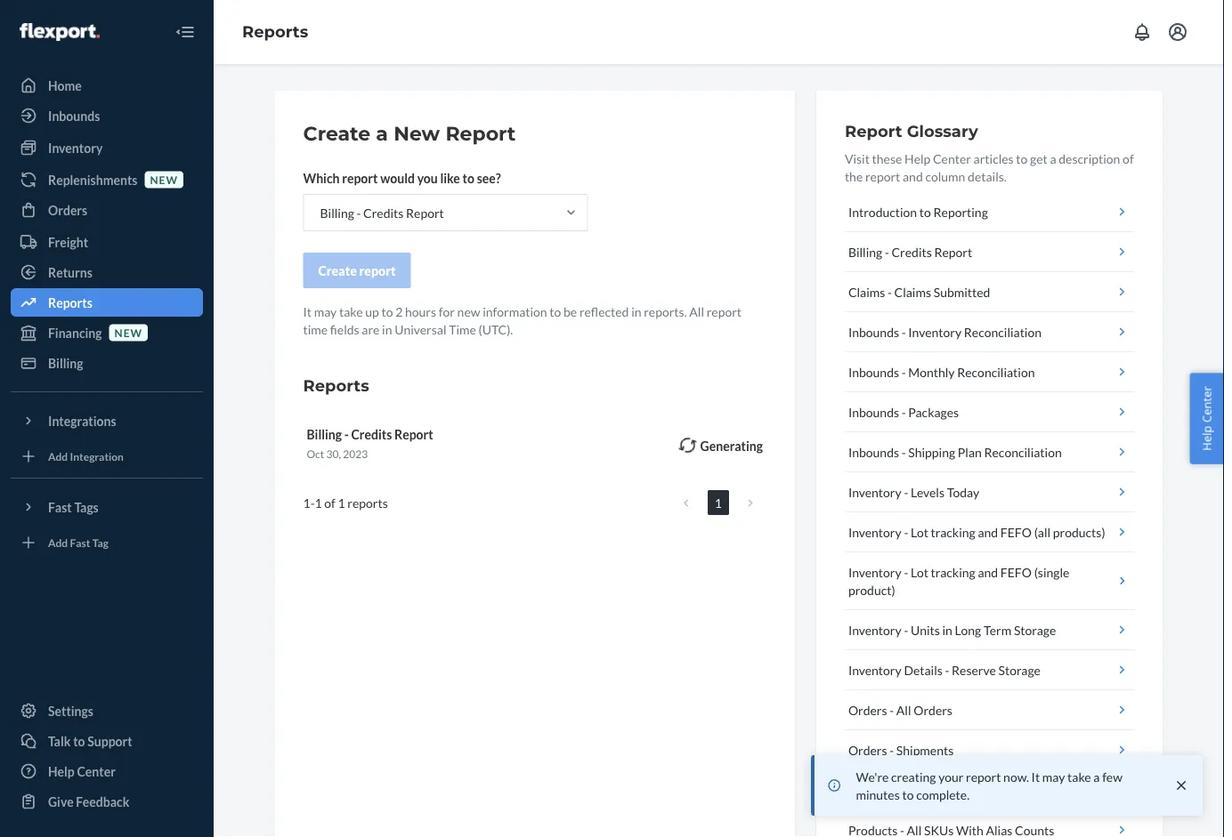 Task type: describe. For each thing, give the bounding box(es) containing it.
and for inventory - lot tracking and fefo (all products)
[[978, 525, 998, 540]]

- for orders - all orders button
[[890, 703, 894, 718]]

- down which report would you like to see?
[[357, 205, 361, 220]]

to inside visit these help center articles to get a description of the report and column details.
[[1016, 151, 1028, 166]]

report glossary
[[845, 121, 978, 141]]

of inside visit these help center articles to get a description of the report and column details.
[[1123, 151, 1134, 166]]

inbounds - packages button
[[845, 393, 1135, 433]]

shipments
[[896, 743, 954, 758]]

like
[[440, 170, 460, 186]]

freight
[[48, 235, 88, 250]]

open notifications image
[[1131, 21, 1153, 43]]

reconciliation for inbounds - monthly reconciliation
[[957, 365, 1035, 380]]

for inside button
[[984, 783, 1000, 798]]

inventory for inventory - lot tracking and fefo (all products)
[[848, 525, 902, 540]]

integrations
[[48, 414, 116, 429]]

new
[[394, 122, 440, 146]]

orders - all orders button
[[845, 691, 1135, 731]]

replenishments
[[48, 172, 137, 187]]

to inside we're creating your report now. it may take a few minutes to complete.
[[902, 787, 914, 803]]

credits inside billing - credits report 'button'
[[892, 244, 932, 259]]

2 vertical spatial center
[[77, 764, 116, 779]]

1 vertical spatial fast
[[70, 536, 90, 549]]

product)
[[848, 583, 895, 598]]

inventory for inventory - units in long term storage
[[848, 623, 902, 638]]

orders - shipments
[[848, 743, 954, 758]]

create report
[[318, 263, 396, 278]]

support
[[87, 734, 132, 749]]

0 horizontal spatial a
[[376, 122, 388, 146]]

it inside we're creating your report now. it may take a few minutes to complete.
[[1031, 770, 1040, 785]]

reconciliation for inbounds - inventory reconciliation
[[964, 324, 1042, 340]]

- for inventory - units in long term storage button
[[904, 623, 908, 638]]

reports
[[347, 496, 388, 511]]

your
[[938, 770, 964, 785]]

inbounds for inbounds - shipping plan reconciliation
[[848, 445, 899, 460]]

give feedback
[[48, 795, 129, 810]]

1 link
[[708, 491, 729, 516]]

storage inside inventory - units in long term storage button
[[1014, 623, 1056, 638]]

0 vertical spatial in
[[631, 304, 641, 319]]

close navigation image
[[174, 21, 196, 43]]

4 1 from the left
[[715, 496, 722, 511]]

add fast tag
[[48, 536, 109, 549]]

(all
[[1034, 525, 1051, 540]]

reporting
[[933, 204, 988, 219]]

time
[[303, 322, 328, 337]]

skus
[[1003, 783, 1032, 798]]

orders - shipments button
[[845, 731, 1135, 771]]

report inside it may take up to 2 hours for new information to be reflected in reports. all report time fields are in universal time (utc).
[[707, 304, 742, 319]]

in inside button
[[942, 623, 952, 638]]

center inside visit these help center articles to get a description of the report and column details.
[[933, 151, 971, 166]]

would
[[380, 170, 415, 186]]

1 - 1 of 1 reports
[[303, 496, 388, 511]]

fast tags
[[48, 500, 99, 515]]

create a new report
[[303, 122, 516, 146]]

report left would on the top of the page
[[342, 170, 378, 186]]

inventory - lot tracking and fefo (single product)
[[848, 565, 1069, 598]]

report inside button
[[359, 263, 396, 278]]

2 1 from the left
[[315, 496, 322, 511]]

long
[[955, 623, 981, 638]]

0 horizontal spatial help
[[48, 764, 75, 779]]

0 horizontal spatial reports link
[[11, 288, 203, 317]]

billing - credits report inside 'button'
[[848, 244, 972, 259]]

chevron left image
[[683, 497, 689, 510]]

inventory - levels today
[[848, 485, 979, 500]]

inventory - lot tracking and fefo (all products) button
[[845, 513, 1135, 553]]

to left 2
[[381, 304, 393, 319]]

help center link
[[11, 758, 203, 786]]

to inside button
[[919, 204, 931, 219]]

orders for orders - all orders
[[848, 703, 887, 718]]

integrations button
[[11, 407, 203, 435]]

pricing
[[848, 783, 886, 798]]

report inside we're creating your report now. it may take a few minutes to complete.
[[966, 770, 1001, 785]]

- for 'inbounds - packages' button
[[902, 405, 906, 420]]

help inside button
[[1199, 426, 1215, 451]]

orders up shipments
[[914, 703, 952, 718]]

1 vertical spatial of
[[324, 496, 335, 511]]

create for create a new report
[[303, 122, 370, 146]]

information
[[483, 304, 547, 319]]

fast inside dropdown button
[[48, 500, 72, 515]]

chevron right image
[[748, 497, 753, 510]]

be
[[564, 304, 577, 319]]

inbounds - shipping plan reconciliation button
[[845, 433, 1135, 473]]

description
[[1059, 151, 1120, 166]]

- for 'inbounds - monthly reconciliation' button
[[902, 365, 906, 380]]

give
[[48, 795, 74, 810]]

tracking for (all
[[931, 525, 975, 540]]

fulfillment
[[896, 783, 954, 798]]

0 vertical spatial billing - credits report
[[320, 205, 444, 220]]

add fast tag link
[[11, 529, 203, 557]]

column
[[925, 169, 965, 184]]

reserve
[[952, 663, 996, 678]]

returns link
[[11, 258, 203, 287]]

- for 'inbounds - shipping plan reconciliation' button
[[902, 445, 906, 460]]

1 vertical spatial help center
[[48, 764, 116, 779]]

pricing - fulfillment fees for skus
[[848, 783, 1032, 798]]

to right the like
[[463, 170, 474, 186]]

get
[[1030, 151, 1048, 166]]

which report would you like to see?
[[303, 170, 501, 186]]

talk
[[48, 734, 71, 749]]

you
[[417, 170, 438, 186]]

inbounds - packages
[[848, 405, 959, 420]]

30,
[[326, 448, 341, 461]]

tags
[[74, 500, 99, 515]]

products)
[[1053, 525, 1105, 540]]

inventory for inventory details - reserve storage
[[848, 663, 902, 678]]

(single
[[1034, 565, 1069, 580]]

billing down which on the left
[[320, 205, 354, 220]]

the
[[845, 169, 863, 184]]

inventory - levels today button
[[845, 473, 1135, 513]]

tracking for (single
[[931, 565, 975, 580]]

add for add integration
[[48, 450, 68, 463]]

- for inventory - lot tracking and fefo (single product) button
[[904, 565, 908, 580]]

creating
[[891, 770, 936, 785]]

fefo for (all
[[1000, 525, 1032, 540]]

inventory - units in long term storage
[[848, 623, 1056, 638]]

give feedback button
[[11, 788, 203, 816]]

inbounds - inventory reconciliation button
[[845, 312, 1135, 353]]

- for claims - claims submitted button
[[888, 284, 892, 300]]

(utc).
[[479, 322, 513, 337]]

hours
[[405, 304, 436, 319]]

- down 'oct'
[[310, 496, 315, 511]]

time
[[449, 322, 476, 337]]

settings link
[[11, 697, 203, 726]]

are
[[362, 322, 380, 337]]

inventory - lot tracking and fefo (all products)
[[848, 525, 1105, 540]]

units
[[911, 623, 940, 638]]

levels
[[911, 485, 945, 500]]

we're
[[856, 770, 889, 785]]

generating
[[700, 438, 763, 453]]

up
[[365, 304, 379, 319]]



Task type: locate. For each thing, give the bounding box(es) containing it.
inventory details - reserve storage button
[[845, 651, 1135, 691]]

1 vertical spatial may
[[1042, 770, 1065, 785]]

plan
[[958, 445, 982, 460]]

fast left tags
[[48, 500, 72, 515]]

and inside visit these help center articles to get a description of the report and column details.
[[903, 169, 923, 184]]

center inside button
[[1199, 387, 1215, 423]]

1 1 from the left
[[303, 496, 310, 511]]

1 horizontal spatial for
[[984, 783, 1000, 798]]

add for add fast tag
[[48, 536, 68, 549]]

fefo left (single
[[1000, 565, 1032, 580]]

credits inside billing - credits report oct 30, 2023
[[351, 427, 392, 442]]

2 fefo from the top
[[1000, 565, 1032, 580]]

0 vertical spatial create
[[303, 122, 370, 146]]

1 horizontal spatial new
[[150, 173, 178, 186]]

inbounds - monthly reconciliation button
[[845, 353, 1135, 393]]

fefo inside inventory - lot tracking and fefo (single product)
[[1000, 565, 1032, 580]]

- right the we're
[[889, 783, 893, 798]]

orders for orders
[[48, 203, 87, 218]]

0 horizontal spatial help center
[[48, 764, 116, 779]]

billing down financing
[[48, 356, 83, 371]]

inventory down product)
[[848, 623, 902, 638]]

1 horizontal spatial all
[[896, 703, 911, 718]]

these
[[872, 151, 902, 166]]

billing down 'introduction'
[[848, 244, 882, 259]]

2 horizontal spatial in
[[942, 623, 952, 638]]

may
[[314, 304, 337, 319], [1042, 770, 1065, 785]]

billing link
[[11, 349, 203, 377]]

0 vertical spatial new
[[150, 173, 178, 186]]

- left shipments
[[890, 743, 894, 758]]

inventory - lot tracking and fefo (single product) button
[[845, 553, 1135, 611]]

- for orders - shipments button in the bottom of the page
[[890, 743, 894, 758]]

lot inside button
[[911, 525, 928, 540]]

2 vertical spatial help
[[48, 764, 75, 779]]

claims down 'introduction'
[[848, 284, 885, 300]]

storage
[[1014, 623, 1056, 638], [998, 663, 1041, 678]]

settings
[[48, 704, 93, 719]]

1 vertical spatial storage
[[998, 663, 1041, 678]]

1 vertical spatial reconciliation
[[957, 365, 1035, 380]]

glossary
[[907, 121, 978, 141]]

all right reports.
[[689, 304, 704, 319]]

help inside visit these help center articles to get a description of the report and column details.
[[904, 151, 931, 166]]

storage inside inventory details - reserve storage button
[[998, 663, 1041, 678]]

tracking inside button
[[931, 525, 975, 540]]

billing - credits report down introduction to reporting on the right of the page
[[848, 244, 972, 259]]

home
[[48, 78, 82, 93]]

orders up orders - shipments on the bottom right
[[848, 703, 887, 718]]

orders link
[[11, 196, 203, 224]]

orders up freight
[[48, 203, 87, 218]]

tracking down today
[[931, 525, 975, 540]]

create for create report
[[318, 263, 357, 278]]

all inside button
[[896, 703, 911, 718]]

it may take up to 2 hours for new information to be reflected in reports. all report time fields are in universal time (utc).
[[303, 304, 742, 337]]

- for inventory - lot tracking and fefo (all products) button
[[904, 525, 908, 540]]

for inside it may take up to 2 hours for new information to be reflected in reports. all report time fields are in universal time (utc).
[[439, 304, 455, 319]]

1 claims from the left
[[848, 284, 885, 300]]

lot inside inventory - lot tracking and fefo (single product)
[[911, 565, 928, 580]]

it inside it may take up to 2 hours for new information to be reflected in reports. all report time fields are in universal time (utc).
[[303, 304, 312, 319]]

inventory inside inventory - levels today button
[[848, 485, 902, 500]]

introduction to reporting button
[[845, 192, 1135, 232]]

integration
[[70, 450, 124, 463]]

talk to support button
[[11, 727, 203, 756]]

fefo inside button
[[1000, 525, 1032, 540]]

0 vertical spatial tracking
[[931, 525, 975, 540]]

billing - credits report
[[320, 205, 444, 220], [848, 244, 972, 259]]

inbounds for inbounds
[[48, 108, 100, 123]]

to left get on the top right of page
[[1016, 151, 1028, 166]]

inbounds down inbounds - packages
[[848, 445, 899, 460]]

inbounds left packages
[[848, 405, 899, 420]]

0 vertical spatial a
[[376, 122, 388, 146]]

a inside visit these help center articles to get a description of the report and column details.
[[1050, 151, 1056, 166]]

close toast image
[[1172, 777, 1190, 795]]

fast left tag
[[70, 536, 90, 549]]

inventory inside inbounds - inventory reconciliation button
[[908, 324, 962, 340]]

in left reports.
[[631, 304, 641, 319]]

take left few
[[1067, 770, 1091, 785]]

reconciliation down 'inbounds - packages' button
[[984, 445, 1062, 460]]

0 horizontal spatial it
[[303, 304, 312, 319]]

tracking down inventory - lot tracking and fefo (all products)
[[931, 565, 975, 580]]

1 vertical spatial in
[[382, 322, 392, 337]]

report inside billing - credits report oct 30, 2023
[[394, 427, 433, 442]]

0 vertical spatial help
[[904, 151, 931, 166]]

details.
[[968, 169, 1007, 184]]

it
[[303, 304, 312, 319], [1031, 770, 1040, 785]]

inbounds for inbounds - inventory reconciliation
[[848, 324, 899, 340]]

may inside it may take up to 2 hours for new information to be reflected in reports. all report time fields are in universal time (utc).
[[314, 304, 337, 319]]

1 vertical spatial create
[[318, 263, 357, 278]]

fefo left (all
[[1000, 525, 1032, 540]]

0 horizontal spatial in
[[382, 322, 392, 337]]

0 vertical spatial it
[[303, 304, 312, 319]]

0 vertical spatial may
[[314, 304, 337, 319]]

inbounds down 'claims - claims submitted'
[[848, 324, 899, 340]]

- up inbounds - inventory reconciliation
[[888, 284, 892, 300]]

inventory link
[[11, 134, 203, 162]]

inventory up orders - all orders
[[848, 663, 902, 678]]

- for inbounds - inventory reconciliation button
[[902, 324, 906, 340]]

inventory down inventory - levels today
[[848, 525, 902, 540]]

report inside visit these help center articles to get a description of the report and column details.
[[865, 169, 900, 184]]

- inside billing - credits report oct 30, 2023
[[344, 427, 349, 442]]

for up 'time'
[[439, 304, 455, 319]]

may inside we're creating your report now. it may take a few minutes to complete.
[[1042, 770, 1065, 785]]

and left column at the right of page
[[903, 169, 923, 184]]

inbounds inside 'inbounds - monthly reconciliation' button
[[848, 365, 899, 380]]

orders for orders - shipments
[[848, 743, 887, 758]]

0 horizontal spatial billing - credits report
[[320, 205, 444, 220]]

a
[[376, 122, 388, 146], [1050, 151, 1056, 166], [1093, 770, 1100, 785]]

1 vertical spatial a
[[1050, 151, 1056, 166]]

report inside 'button'
[[934, 244, 972, 259]]

1 vertical spatial center
[[1199, 387, 1215, 423]]

0 vertical spatial fefo
[[1000, 525, 1032, 540]]

and down inventory - lot tracking and fefo (all products) button
[[978, 565, 998, 580]]

add down fast tags
[[48, 536, 68, 549]]

1 lot from the top
[[911, 525, 928, 540]]

financing
[[48, 325, 102, 341]]

0 vertical spatial storage
[[1014, 623, 1056, 638]]

reconciliation down inbounds - inventory reconciliation button
[[957, 365, 1035, 380]]

storage right reserve
[[998, 663, 1041, 678]]

inventory up product)
[[848, 565, 902, 580]]

lot
[[911, 525, 928, 540], [911, 565, 928, 580]]

create
[[303, 122, 370, 146], [318, 263, 357, 278]]

billing - credits report down would on the top of the page
[[320, 205, 444, 220]]

2 vertical spatial reconciliation
[[984, 445, 1062, 460]]

0 vertical spatial help center
[[1199, 387, 1215, 451]]

may up time
[[314, 304, 337, 319]]

0 vertical spatial reports link
[[242, 22, 308, 42]]

lot for inventory - lot tracking and fefo (single product)
[[911, 565, 928, 580]]

introduction
[[848, 204, 917, 219]]

2 vertical spatial new
[[114, 326, 143, 339]]

home link
[[11, 71, 203, 100]]

a inside we're creating your report now. it may take a few minutes to complete.
[[1093, 770, 1100, 785]]

1 horizontal spatial help
[[904, 151, 931, 166]]

- inside button
[[902, 324, 906, 340]]

- left 'monthly'
[[902, 365, 906, 380]]

2 add from the top
[[48, 536, 68, 549]]

inbounds for inbounds - packages
[[848, 405, 899, 420]]

inbounds - inventory reconciliation
[[848, 324, 1042, 340]]

tracking
[[931, 525, 975, 540], [931, 565, 975, 580]]

1 tracking from the top
[[931, 525, 975, 540]]

0 vertical spatial reconciliation
[[964, 324, 1042, 340]]

inbounds link
[[11, 101, 203, 130]]

0 vertical spatial center
[[933, 151, 971, 166]]

1 vertical spatial reports link
[[11, 288, 203, 317]]

0 vertical spatial lot
[[911, 525, 928, 540]]

0 vertical spatial credits
[[363, 205, 404, 220]]

- down 'introduction'
[[885, 244, 889, 259]]

1 horizontal spatial take
[[1067, 770, 1091, 785]]

credits
[[363, 205, 404, 220], [892, 244, 932, 259], [351, 427, 392, 442]]

new for financing
[[114, 326, 143, 339]]

take
[[339, 304, 363, 319], [1067, 770, 1091, 785]]

0 vertical spatial fast
[[48, 500, 72, 515]]

fast
[[48, 500, 72, 515], [70, 536, 90, 549]]

1 horizontal spatial center
[[933, 151, 971, 166]]

we're creating your report now. it may take a few minutes to complete.
[[856, 770, 1123, 803]]

claims
[[848, 284, 885, 300], [894, 284, 931, 300]]

introduction to reporting
[[848, 204, 988, 219]]

submitted
[[934, 284, 990, 300]]

articles
[[974, 151, 1014, 166]]

inventory left levels
[[848, 485, 902, 500]]

tracking inside inventory - lot tracking and fefo (single product)
[[931, 565, 975, 580]]

2 horizontal spatial help
[[1199, 426, 1215, 451]]

billing - credits report button
[[845, 232, 1135, 272]]

a left "new"
[[376, 122, 388, 146]]

to down creating
[[902, 787, 914, 803]]

1 horizontal spatial claims
[[894, 284, 931, 300]]

new for replenishments
[[150, 173, 178, 186]]

2
[[395, 304, 403, 319]]

2 vertical spatial a
[[1093, 770, 1100, 785]]

inbounds up inbounds - packages
[[848, 365, 899, 380]]

1 horizontal spatial a
[[1050, 151, 1056, 166]]

create up which on the left
[[303, 122, 370, 146]]

1 vertical spatial help
[[1199, 426, 1215, 451]]

0 horizontal spatial for
[[439, 304, 455, 319]]

claims - claims submitted
[[848, 284, 990, 300]]

2 horizontal spatial center
[[1199, 387, 1215, 423]]

a right get on the top right of page
[[1050, 151, 1056, 166]]

inventory details - reserve storage
[[848, 663, 1041, 678]]

term
[[984, 623, 1011, 638]]

add integration link
[[11, 442, 203, 471]]

1 add from the top
[[48, 450, 68, 463]]

billing inside 'button'
[[848, 244, 882, 259]]

- for billing - credits report 'button'
[[885, 244, 889, 259]]

1 horizontal spatial it
[[1031, 770, 1040, 785]]

reconciliation down claims - claims submitted button
[[964, 324, 1042, 340]]

storage right term
[[1014, 623, 1056, 638]]

take up fields
[[339, 304, 363, 319]]

open account menu image
[[1167, 21, 1188, 43]]

report right reports.
[[707, 304, 742, 319]]

3 1 from the left
[[338, 496, 345, 511]]

shipping
[[908, 445, 955, 460]]

- left the shipping
[[902, 445, 906, 460]]

claims - claims submitted button
[[845, 272, 1135, 312]]

2 vertical spatial reports
[[303, 376, 369, 395]]

2 tracking from the top
[[931, 565, 975, 580]]

0 vertical spatial and
[[903, 169, 923, 184]]

0 vertical spatial take
[[339, 304, 363, 319]]

billing inside billing - credits report oct 30, 2023
[[307, 427, 342, 442]]

1 vertical spatial for
[[984, 783, 1000, 798]]

for right fees
[[984, 783, 1000, 798]]

it up time
[[303, 304, 312, 319]]

which
[[303, 170, 340, 186]]

details
[[904, 663, 943, 678]]

1 horizontal spatial may
[[1042, 770, 1065, 785]]

1 vertical spatial tracking
[[931, 565, 975, 580]]

report up the up
[[359, 263, 396, 278]]

billing up 'oct'
[[307, 427, 342, 442]]

2 horizontal spatial new
[[457, 304, 480, 319]]

take inside we're creating your report now. it may take a few minutes to complete.
[[1067, 770, 1091, 785]]

credits down would on the top of the page
[[363, 205, 404, 220]]

complete.
[[916, 787, 970, 803]]

1 vertical spatial reports
[[48, 295, 92, 310]]

1 vertical spatial and
[[978, 525, 998, 540]]

inbounds inside 'inbounds - packages' button
[[848, 405, 899, 420]]

0 horizontal spatial take
[[339, 304, 363, 319]]

inventory for inventory - levels today
[[848, 485, 902, 500]]

orders - all orders
[[848, 703, 952, 718]]

reports
[[242, 22, 308, 42], [48, 295, 92, 310], [303, 376, 369, 395]]

0 horizontal spatial all
[[689, 304, 704, 319]]

new up orders link
[[150, 173, 178, 186]]

to left reporting
[[919, 204, 931, 219]]

inbounds inside inbounds - inventory reconciliation button
[[848, 324, 899, 340]]

talk to support
[[48, 734, 132, 749]]

inbounds for inbounds - monthly reconciliation
[[848, 365, 899, 380]]

new inside it may take up to 2 hours for new information to be reflected in reports. all report time fields are in universal time (utc).
[[457, 304, 480, 319]]

lot down inventory - levels today
[[911, 525, 928, 540]]

help
[[904, 151, 931, 166], [1199, 426, 1215, 451], [48, 764, 75, 779]]

visit
[[845, 151, 870, 166]]

1 vertical spatial billing - credits report
[[848, 244, 972, 259]]

of right description
[[1123, 151, 1134, 166]]

inventory inside inventory - lot tracking and fefo (single product)
[[848, 565, 902, 580]]

1 vertical spatial new
[[457, 304, 480, 319]]

1 horizontal spatial of
[[1123, 151, 1134, 166]]

- up inventory - units in long term storage
[[904, 565, 908, 580]]

credits down introduction to reporting on the right of the page
[[892, 244, 932, 259]]

0 horizontal spatial of
[[324, 496, 335, 511]]

1 horizontal spatial in
[[631, 304, 641, 319]]

minutes
[[856, 787, 900, 803]]

0 horizontal spatial may
[[314, 304, 337, 319]]

- left units
[[904, 623, 908, 638]]

inbounds - monthly reconciliation
[[848, 365, 1035, 380]]

in left long at bottom
[[942, 623, 952, 638]]

2 vertical spatial credits
[[351, 427, 392, 442]]

-
[[357, 205, 361, 220], [885, 244, 889, 259], [888, 284, 892, 300], [902, 324, 906, 340], [902, 365, 906, 380], [902, 405, 906, 420], [344, 427, 349, 442], [902, 445, 906, 460], [904, 485, 908, 500], [310, 496, 315, 511], [904, 525, 908, 540], [904, 565, 908, 580], [904, 623, 908, 638], [945, 663, 949, 678], [890, 703, 894, 718], [890, 743, 894, 758], [889, 783, 893, 798]]

1 vertical spatial credits
[[892, 244, 932, 259]]

inbounds inside inbounds link
[[48, 108, 100, 123]]

2 vertical spatial and
[[978, 565, 998, 580]]

returns
[[48, 265, 92, 280]]

and for inventory - lot tracking and fefo (single product)
[[978, 565, 998, 580]]

orders up the we're
[[848, 743, 887, 758]]

- for pricing - fulfillment fees for skus button
[[889, 783, 893, 798]]

of left the reports
[[324, 496, 335, 511]]

1 vertical spatial lot
[[911, 565, 928, 580]]

1 horizontal spatial reports link
[[242, 22, 308, 42]]

inventory inside inventory - lot tracking and fefo (all products) button
[[848, 525, 902, 540]]

packages
[[908, 405, 959, 420]]

report right the your
[[966, 770, 1001, 785]]

inventory up 'monthly'
[[908, 324, 962, 340]]

it right the now.
[[1031, 770, 1040, 785]]

and inside button
[[978, 525, 998, 540]]

new up 'time'
[[457, 304, 480, 319]]

- up orders - shipments on the bottom right
[[890, 703, 894, 718]]

to inside button
[[73, 734, 85, 749]]

inventory inside inventory - units in long term storage button
[[848, 623, 902, 638]]

2 claims from the left
[[894, 284, 931, 300]]

to left be
[[550, 304, 561, 319]]

today
[[947, 485, 979, 500]]

report down these
[[865, 169, 900, 184]]

0 vertical spatial of
[[1123, 151, 1134, 166]]

- left packages
[[902, 405, 906, 420]]

inbounds inside 'inbounds - shipping plan reconciliation' button
[[848, 445, 899, 460]]

create report button
[[303, 253, 411, 288]]

help center inside button
[[1199, 387, 1215, 451]]

universal
[[395, 322, 446, 337]]

1 horizontal spatial help center
[[1199, 387, 1215, 451]]

fees
[[957, 783, 982, 798]]

fast tags button
[[11, 493, 203, 522]]

create up fields
[[318, 263, 357, 278]]

lot up units
[[911, 565, 928, 580]]

fields
[[330, 322, 359, 337]]

0 vertical spatial reports
[[242, 22, 308, 42]]

1 vertical spatial take
[[1067, 770, 1091, 785]]

- right details
[[945, 663, 949, 678]]

0 vertical spatial all
[[689, 304, 704, 319]]

- down 'claims - claims submitted'
[[902, 324, 906, 340]]

monthly
[[908, 365, 955, 380]]

reports link
[[242, 22, 308, 42], [11, 288, 203, 317]]

all inside it may take up to 2 hours for new information to be reflected in reports. all report time fields are in universal time (utc).
[[689, 304, 704, 319]]

- inside 'button'
[[885, 244, 889, 259]]

1 vertical spatial it
[[1031, 770, 1040, 785]]

1 horizontal spatial billing - credits report
[[848, 244, 972, 259]]

may right the now.
[[1042, 770, 1065, 785]]

0 horizontal spatial new
[[114, 326, 143, 339]]

in right are
[[382, 322, 392, 337]]

freight link
[[11, 228, 203, 256]]

all up orders - shipments on the bottom right
[[896, 703, 911, 718]]

to right "talk" at bottom
[[73, 734, 85, 749]]

- down inventory - levels today
[[904, 525, 908, 540]]

0 horizontal spatial center
[[77, 764, 116, 779]]

see?
[[477, 170, 501, 186]]

inventory inside inventory details - reserve storage button
[[848, 663, 902, 678]]

add integration
[[48, 450, 124, 463]]

flexport logo image
[[20, 23, 100, 41]]

add left integration
[[48, 450, 68, 463]]

create inside button
[[318, 263, 357, 278]]

credits up 2023
[[351, 427, 392, 442]]

claims left 'submitted'
[[894, 284, 931, 300]]

lot for inventory - lot tracking and fefo (all products)
[[911, 525, 928, 540]]

inbounds down home
[[48, 108, 100, 123]]

inventory for inventory - lot tracking and fefo (single product)
[[848, 565, 902, 580]]

and inside inventory - lot tracking and fefo (single product)
[[978, 565, 998, 580]]

new up billing link
[[114, 326, 143, 339]]

take inside it may take up to 2 hours for new information to be reflected in reports. all report time fields are in universal time (utc).
[[339, 304, 363, 319]]

2 vertical spatial in
[[942, 623, 952, 638]]

1 vertical spatial fefo
[[1000, 565, 1032, 580]]

inventory up replenishments
[[48, 140, 103, 155]]

help center button
[[1190, 373, 1224, 465]]

and down inventory - levels today button
[[978, 525, 998, 540]]

1 vertical spatial add
[[48, 536, 68, 549]]

orders
[[48, 203, 87, 218], [848, 703, 887, 718], [914, 703, 952, 718], [848, 743, 887, 758]]

2 lot from the top
[[911, 565, 928, 580]]

- inside inventory - lot tracking and fefo (single product)
[[904, 565, 908, 580]]

- left levels
[[904, 485, 908, 500]]

1 vertical spatial all
[[896, 703, 911, 718]]

0 vertical spatial add
[[48, 450, 68, 463]]

reconciliation inside button
[[964, 324, 1042, 340]]

inventory for inventory
[[48, 140, 103, 155]]

fefo
[[1000, 525, 1032, 540], [1000, 565, 1032, 580]]

2 horizontal spatial a
[[1093, 770, 1100, 785]]

2023
[[343, 448, 368, 461]]

inventory inside inventory 'link'
[[48, 140, 103, 155]]

of
[[1123, 151, 1134, 166], [324, 496, 335, 511]]

- for inventory - levels today button
[[904, 485, 908, 500]]

a left few
[[1093, 770, 1100, 785]]

0 vertical spatial for
[[439, 304, 455, 319]]

fefo for (single
[[1000, 565, 1032, 580]]

- up 2023
[[344, 427, 349, 442]]

0 horizontal spatial claims
[[848, 284, 885, 300]]

oct
[[307, 448, 324, 461]]

1 fefo from the top
[[1000, 525, 1032, 540]]



Task type: vqa. For each thing, say whether or not it's contained in the screenshot.
Shipping Plans
no



